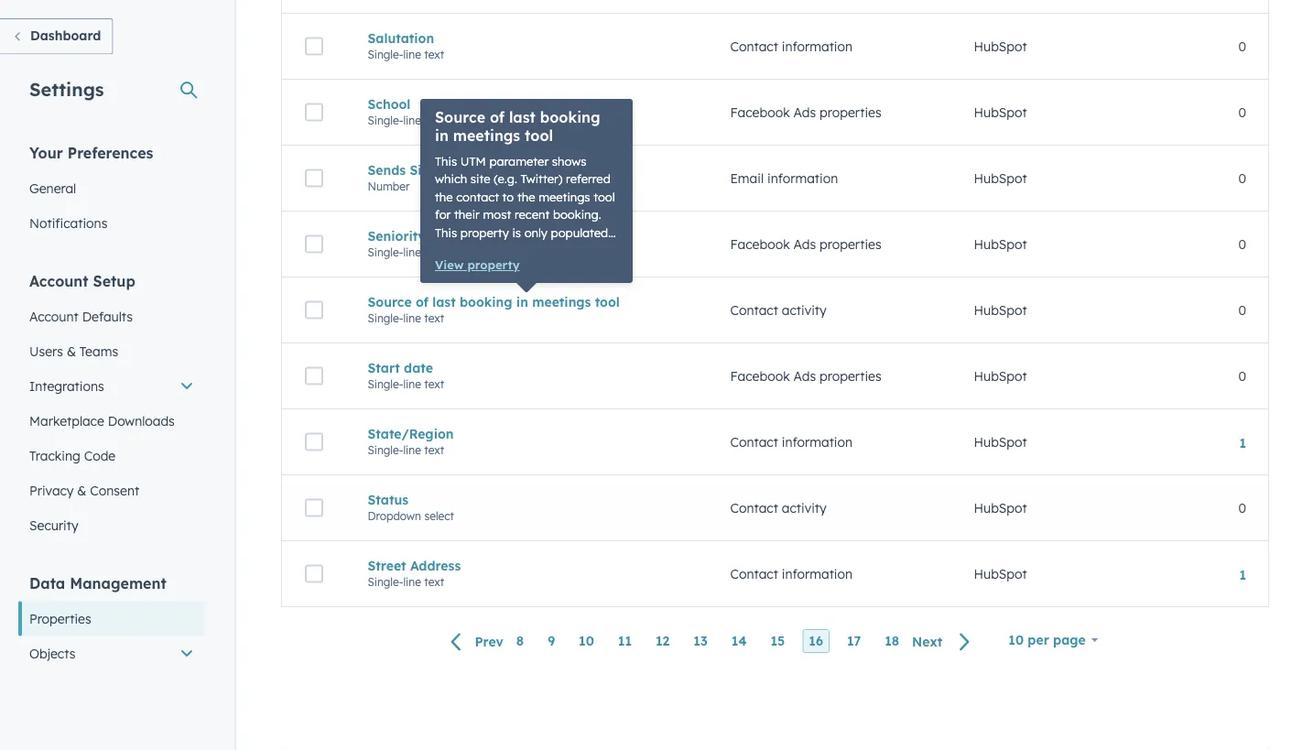 Task type: locate. For each thing, give the bounding box(es) containing it.
2 vertical spatial facebook
[[730, 368, 790, 384]]

0 horizontal spatial last
[[433, 294, 456, 310]]

notifications link
[[18, 206, 205, 240]]

1 vertical spatial this
[[448, 233, 467, 246]]

7 line from the top
[[403, 575, 421, 589]]

tool down the referred
[[584, 203, 602, 216]]

line inside salutation single-line text
[[403, 47, 421, 61]]

the up for
[[448, 203, 464, 216]]

1 hubspot from the top
[[974, 38, 1027, 54]]

booking for source of last booking in meetings tool single-line text
[[460, 294, 513, 310]]

2 vertical spatial properties
[[820, 368, 882, 384]]

6 text from the top
[[424, 443, 444, 457]]

status
[[368, 492, 409, 508]]

3 contact from the top
[[730, 434, 778, 450]]

3 contact information from the top
[[730, 566, 853, 582]]

facebook ads properties for start date
[[730, 368, 882, 384]]

1 horizontal spatial of
[[495, 133, 508, 149]]

line up date
[[403, 311, 421, 325]]

5 0 from the top
[[1239, 302, 1247, 318]]

0 horizontal spatial 10
[[579, 633, 594, 649]]

security link
[[18, 508, 205, 543]]

text inside school single-line text
[[424, 113, 444, 127]]

0 vertical spatial meetings
[[464, 149, 521, 165]]

line down seniority
[[403, 245, 421, 259]]

0 horizontal spatial of
[[416, 294, 429, 310]]

line inside start date single-line text
[[403, 377, 421, 391]]

in inside source of last booking in meetings tool single-line text
[[516, 294, 528, 310]]

0 for salutation
[[1239, 38, 1247, 54]]

18 button
[[879, 629, 906, 653]]

account up users
[[29, 308, 79, 324]]

text down "state/region"
[[424, 443, 444, 457]]

preferences
[[68, 143, 153, 162]]

0 vertical spatial tool
[[525, 149, 549, 165]]

15
[[771, 633, 785, 649]]

single- down "state/region"
[[368, 443, 403, 457]]

source inside source of last booking in meetings tool single-line text
[[368, 294, 412, 310]]

in down view property
[[516, 294, 528, 310]]

page
[[1053, 632, 1086, 648]]

line down "state/region"
[[403, 443, 421, 457]]

of down the seniority single-line text
[[416, 294, 429, 310]]

contact information
[[730, 38, 853, 54], [730, 434, 853, 450], [730, 566, 853, 582]]

contact information for salutation
[[730, 38, 853, 54]]

2 vertical spatial contact information
[[730, 566, 853, 582]]

last inside source of last booking in meetings tool single-line text
[[433, 294, 456, 310]]

text down salutation at the top of page
[[424, 47, 444, 61]]

0 vertical spatial this
[[448, 172, 467, 185]]

this down for
[[448, 233, 467, 246]]

1 for state/region
[[1240, 435, 1247, 451]]

management
[[70, 574, 166, 592]]

1 vertical spatial facebook
[[730, 236, 790, 252]]

1 vertical spatial &
[[77, 482, 86, 498]]

5 hubspot from the top
[[974, 302, 1027, 318]]

facebook for seniority
[[730, 236, 790, 252]]

(e.g.
[[499, 187, 519, 200]]

1 vertical spatial 1
[[1240, 567, 1247, 583]]

0 vertical spatial properties
[[820, 104, 882, 120]]

0 horizontal spatial source
[[368, 294, 412, 310]]

source up last
[[448, 133, 491, 149]]

account for account defaults
[[29, 308, 79, 324]]

4 line from the top
[[403, 311, 421, 325]]

3 hubspot from the top
[[974, 170, 1027, 186]]

property down is
[[476, 261, 521, 274]]

tool for source of last booking in meetings tool single-line text
[[595, 294, 620, 310]]

meetings up booking.
[[537, 203, 581, 216]]

0 vertical spatial facebook
[[730, 104, 790, 120]]

line down date
[[403, 377, 421, 391]]

0 vertical spatial ads
[[794, 104, 816, 120]]

13 button
[[687, 629, 714, 653]]

text up date
[[424, 311, 444, 325]]

booking for source of last booking in meetings tool this utm parameter shows which site (e.g. twitter) referred the contact to the meetings tool for their most recent booking. this property is only populated…
[[538, 133, 590, 149]]

state/region
[[368, 426, 454, 442]]

information for sends since last engagement
[[768, 170, 838, 186]]

meetings
[[464, 149, 521, 165], [537, 203, 581, 216], [532, 294, 591, 310]]

single- down seniority
[[368, 245, 403, 259]]

1 vertical spatial contact information
[[730, 434, 853, 450]]

4 0 from the top
[[1239, 236, 1247, 252]]

tracking
[[29, 447, 80, 463]]

1 contact information from the top
[[730, 38, 853, 54]]

0 vertical spatial last
[[512, 133, 534, 149]]

meetings down populated…
[[532, 294, 591, 310]]

booking inside source of last booking in meetings tool single-line text
[[460, 294, 513, 310]]

1 contact from the top
[[730, 38, 778, 54]]

2 single- from the top
[[368, 113, 403, 127]]

this up 'which'
[[448, 172, 467, 185]]

2 properties from the top
[[820, 236, 882, 252]]

ads for school
[[794, 104, 816, 120]]

5 single- from the top
[[368, 377, 403, 391]]

contact
[[466, 203, 503, 216]]

11
[[618, 633, 632, 649]]

facebook ads properties for school
[[730, 104, 882, 120]]

single- down start
[[368, 377, 403, 391]]

8 hubspot from the top
[[974, 500, 1027, 516]]

property down "most"
[[470, 233, 512, 246]]

3 facebook ads properties from the top
[[730, 368, 882, 384]]

3 ads from the top
[[794, 368, 816, 384]]

single-
[[368, 47, 403, 61], [368, 113, 403, 127], [368, 245, 403, 259], [368, 311, 403, 325], [368, 377, 403, 391], [368, 443, 403, 457], [368, 575, 403, 589]]

0 vertical spatial of
[[495, 133, 508, 149]]

account
[[29, 272, 89, 290], [29, 308, 79, 324]]

1 contact activity from the top
[[730, 302, 827, 318]]

your preferences
[[29, 143, 153, 162]]

1 vertical spatial property
[[476, 261, 521, 274]]

2 contact information from the top
[[730, 434, 853, 450]]

2 activity from the top
[[782, 500, 827, 516]]

1 horizontal spatial last
[[512, 133, 534, 149]]

9 hubspot from the top
[[974, 566, 1027, 582]]

tool up "parameter"
[[525, 149, 549, 165]]

hubspot for start date
[[974, 368, 1027, 384]]

only
[[525, 233, 545, 246]]

contact information for state/region
[[730, 434, 853, 450]]

2 this from the top
[[448, 233, 467, 246]]

status dropdown select
[[368, 492, 454, 523]]

text up since
[[424, 113, 444, 127]]

0 vertical spatial source
[[448, 133, 491, 149]]

school
[[368, 96, 411, 112]]

1 1 from the top
[[1240, 435, 1247, 451]]

1 ads from the top
[[794, 104, 816, 120]]

2 1 from the top
[[1240, 567, 1247, 583]]

1 horizontal spatial source
[[448, 133, 491, 149]]

facebook ads properties for seniority
[[730, 236, 882, 252]]

site
[[479, 187, 496, 200]]

in right since
[[448, 149, 460, 165]]

1 vertical spatial contact activity
[[730, 500, 827, 516]]

0 vertical spatial &
[[67, 343, 76, 359]]

line inside school single-line text
[[403, 113, 421, 127]]

referred
[[560, 187, 599, 200]]

email
[[730, 170, 764, 186]]

3 text from the top
[[424, 245, 444, 259]]

text down seniority
[[424, 245, 444, 259]]

tool inside source of last booking in meetings tool single-line text
[[595, 294, 620, 310]]

1 vertical spatial of
[[416, 294, 429, 310]]

0 vertical spatial account
[[29, 272, 89, 290]]

marketplace
[[29, 413, 104, 429]]

in for source of last booking in meetings tool this utm parameter shows which site (e.g. twitter) referred the contact to the meetings tool for their most recent booking. this property is only populated…
[[448, 149, 460, 165]]

2 vertical spatial ads
[[794, 368, 816, 384]]

of up engagement
[[495, 133, 508, 149]]

meetings inside source of last booking in meetings tool single-line text
[[532, 294, 591, 310]]

5 text from the top
[[424, 377, 444, 391]]

0
[[1239, 38, 1247, 54], [1239, 104, 1247, 120], [1239, 170, 1247, 186], [1239, 236, 1247, 252], [1239, 302, 1247, 318], [1239, 368, 1247, 384], [1239, 500, 1247, 516]]

for
[[448, 218, 462, 231]]

10 right 9
[[579, 633, 594, 649]]

source of last booking in meetings tool single-line text
[[368, 294, 620, 325]]

0 for start date
[[1239, 368, 1247, 384]]

single- inside start date single-line text
[[368, 377, 403, 391]]

in inside source of last booking in meetings tool this utm parameter shows which site (e.g. twitter) referred the contact to the meetings tool for their most recent booking. this property is only populated…
[[448, 149, 460, 165]]

meetings up utm
[[464, 149, 521, 165]]

1 vertical spatial account
[[29, 308, 79, 324]]

1 this from the top
[[448, 172, 467, 185]]

3 facebook from the top
[[730, 368, 790, 384]]

in
[[448, 149, 460, 165], [516, 294, 528, 310]]

2 vertical spatial meetings
[[532, 294, 591, 310]]

1 account from the top
[[29, 272, 89, 290]]

contact
[[730, 38, 778, 54], [730, 302, 778, 318], [730, 434, 778, 450], [730, 500, 778, 516], [730, 566, 778, 582]]

3 properties from the top
[[820, 368, 882, 384]]

1 facebook from the top
[[730, 104, 790, 120]]

source down the seniority single-line text
[[368, 294, 412, 310]]

13
[[694, 633, 708, 649]]

2 facebook ads properties from the top
[[730, 236, 882, 252]]

salutation
[[368, 30, 434, 46]]

account setup
[[29, 272, 135, 290]]

single- down the school at top left
[[368, 113, 403, 127]]

view property button
[[448, 260, 521, 275]]

source of last booking in meetings tool tooltip
[[436, 125, 618, 283]]

booking
[[538, 133, 590, 149], [460, 294, 513, 310]]

2 vertical spatial facebook ads properties
[[730, 368, 882, 384]]

salutation single-line text
[[368, 30, 444, 61]]

1 vertical spatial facebook ads properties
[[730, 236, 882, 252]]

1 properties from the top
[[820, 104, 882, 120]]

contact activity for source of last booking in meetings tool
[[730, 302, 827, 318]]

1 vertical spatial in
[[516, 294, 528, 310]]

0 for sends since last engagement
[[1239, 170, 1247, 186]]

dropdown
[[368, 509, 421, 523]]

account defaults
[[29, 308, 133, 324]]

2 0 from the top
[[1239, 104, 1247, 120]]

in for source of last booking in meetings tool single-line text
[[516, 294, 528, 310]]

tool for source of last booking in meetings tool this utm parameter shows which site (e.g. twitter) referred the contact to the meetings tool for their most recent booking. this property is only populated…
[[525, 149, 549, 165]]

1 vertical spatial last
[[433, 294, 456, 310]]

0 horizontal spatial the
[[448, 203, 464, 216]]

account up account defaults
[[29, 272, 89, 290]]

marketplace downloads
[[29, 413, 175, 429]]

3 line from the top
[[403, 245, 421, 259]]

single- down "street" on the bottom of the page
[[368, 575, 403, 589]]

7 0 from the top
[[1239, 500, 1247, 516]]

0 vertical spatial activity
[[782, 302, 827, 318]]

6 0 from the top
[[1239, 368, 1247, 384]]

3 single- from the top
[[368, 245, 403, 259]]

sends since last engagement button
[[368, 162, 686, 178]]

contact for street address
[[730, 566, 778, 582]]

line inside street address single-line text
[[403, 575, 421, 589]]

1 horizontal spatial booking
[[538, 133, 590, 149]]

line
[[403, 47, 421, 61], [403, 113, 421, 127], [403, 245, 421, 259], [403, 311, 421, 325], [403, 377, 421, 391], [403, 443, 421, 457], [403, 575, 421, 589]]

dashboard
[[30, 27, 101, 44]]

1 vertical spatial activity
[[782, 500, 827, 516]]

1 facebook ads properties from the top
[[730, 104, 882, 120]]

5 line from the top
[[403, 377, 421, 391]]

text
[[424, 47, 444, 61], [424, 113, 444, 127], [424, 245, 444, 259], [424, 311, 444, 325], [424, 377, 444, 391], [424, 443, 444, 457], [424, 575, 444, 589]]

seniority button
[[368, 228, 686, 244]]

next button
[[906, 630, 982, 654]]

10 inside popup button
[[1009, 632, 1024, 648]]

1 horizontal spatial 10
[[1009, 632, 1024, 648]]

4 contact from the top
[[730, 500, 778, 516]]

which
[[448, 187, 476, 200]]

data management element
[[18, 573, 205, 741]]

0 vertical spatial 1 button
[[1240, 435, 1247, 451]]

tool down populated…
[[595, 294, 620, 310]]

hubspot
[[974, 38, 1027, 54], [974, 104, 1027, 120], [974, 170, 1027, 186], [974, 236, 1027, 252], [974, 302, 1027, 318], [974, 368, 1027, 384], [974, 434, 1027, 450], [974, 500, 1027, 516], [974, 566, 1027, 582]]

defaults
[[82, 308, 133, 324]]

security
[[29, 517, 78, 533]]

booking inside source of last booking in meetings tool this utm parameter shows which site (e.g. twitter) referred the contact to the meetings tool for their most recent booking. this property is only populated…
[[538, 133, 590, 149]]

4 single- from the top
[[368, 311, 403, 325]]

source for source of last booking in meetings tool this utm parameter shows which site (e.g. twitter) referred the contact to the meetings tool for their most recent booking. this property is only populated…
[[448, 133, 491, 149]]

0 horizontal spatial booking
[[460, 294, 513, 310]]

last down view
[[433, 294, 456, 310]]

last
[[512, 133, 534, 149], [433, 294, 456, 310]]

tool
[[525, 149, 549, 165], [584, 203, 602, 216], [595, 294, 620, 310]]

17
[[847, 633, 861, 649]]

&
[[67, 343, 76, 359], [77, 482, 86, 498]]

2 text from the top
[[424, 113, 444, 127]]

4 hubspot from the top
[[974, 236, 1027, 252]]

1 vertical spatial source
[[368, 294, 412, 310]]

2 account from the top
[[29, 308, 79, 324]]

1 text from the top
[[424, 47, 444, 61]]

2 line from the top
[[403, 113, 421, 127]]

hubspot for seniority
[[974, 236, 1027, 252]]

5 contact from the top
[[730, 566, 778, 582]]

integrations button
[[18, 369, 205, 403]]

contact activity for status
[[730, 500, 827, 516]]

this
[[448, 172, 467, 185], [448, 233, 467, 246]]

line down the school at top left
[[403, 113, 421, 127]]

1 vertical spatial properties
[[820, 236, 882, 252]]

0 horizontal spatial &
[[67, 343, 76, 359]]

teams
[[80, 343, 118, 359]]

of for source of last booking in meetings tool this utm parameter shows which site (e.g. twitter) referred the contact to the meetings tool for their most recent booking. this property is only populated…
[[495, 133, 508, 149]]

objects
[[29, 645, 75, 661]]

contact for status
[[730, 500, 778, 516]]

last up engagement
[[512, 133, 534, 149]]

line down address
[[403, 575, 421, 589]]

dashboard link
[[0, 18, 113, 54]]

0 vertical spatial facebook ads properties
[[730, 104, 882, 120]]

1 activity from the top
[[782, 302, 827, 318]]

7 text from the top
[[424, 575, 444, 589]]

2 ads from the top
[[794, 236, 816, 252]]

1 1 button from the top
[[1240, 435, 1247, 451]]

1 0 from the top
[[1239, 38, 1247, 54]]

16
[[809, 633, 823, 649]]

2 1 button from the top
[[1240, 567, 1247, 583]]

single- inside source of last booking in meetings tool single-line text
[[368, 311, 403, 325]]

booking down view property button
[[460, 294, 513, 310]]

1 vertical spatial 1 button
[[1240, 567, 1247, 583]]

1 vertical spatial booking
[[460, 294, 513, 310]]

1 button
[[1240, 435, 1247, 451], [1240, 567, 1247, 583]]

1 horizontal spatial the
[[519, 203, 534, 216]]

of inside source of last booking in meetings tool this utm parameter shows which site (e.g. twitter) referred the contact to the meetings tool for their most recent booking. this property is only populated…
[[495, 133, 508, 149]]

account for account setup
[[29, 272, 89, 290]]

ads
[[794, 104, 816, 120], [794, 236, 816, 252], [794, 368, 816, 384]]

0 vertical spatial 1
[[1240, 435, 1247, 451]]

properties for school
[[820, 104, 882, 120]]

1 button for state/region
[[1240, 435, 1247, 451]]

6 single- from the top
[[368, 443, 403, 457]]

single- down salutation at the top of page
[[368, 47, 403, 61]]

1 line from the top
[[403, 47, 421, 61]]

of inside source of last booking in meetings tool single-line text
[[416, 294, 429, 310]]

tab panel
[[267, 0, 1284, 673]]

6 line from the top
[[403, 443, 421, 457]]

date
[[404, 360, 433, 376]]

0 vertical spatial in
[[448, 149, 460, 165]]

line down salutation at the top of page
[[403, 47, 421, 61]]

8 button
[[510, 629, 530, 653]]

source inside source of last booking in meetings tool this utm parameter shows which site (e.g. twitter) referred the contact to the meetings tool for their most recent booking. this property is only populated…
[[448, 133, 491, 149]]

2 contact from the top
[[730, 302, 778, 318]]

2 facebook from the top
[[730, 236, 790, 252]]

meetings for source of last booking in meetings tool this utm parameter shows which site (e.g. twitter) referred the contact to the meetings tool for their most recent booking. this property is only populated…
[[464, 149, 521, 165]]

10 inside button
[[579, 633, 594, 649]]

1 horizontal spatial &
[[77, 482, 86, 498]]

2 vertical spatial tool
[[595, 294, 620, 310]]

1 vertical spatial ads
[[794, 236, 816, 252]]

source for source of last booking in meetings tool single-line text
[[368, 294, 412, 310]]

contact for state/region
[[730, 434, 778, 450]]

10 per page
[[1009, 632, 1086, 648]]

& right users
[[67, 343, 76, 359]]

0 vertical spatial contact information
[[730, 38, 853, 54]]

the right to
[[519, 203, 534, 216]]

text down address
[[424, 575, 444, 589]]

integrations
[[29, 378, 104, 394]]

6 hubspot from the top
[[974, 368, 1027, 384]]

of for source of last booking in meetings tool single-line text
[[416, 294, 429, 310]]

1 horizontal spatial in
[[516, 294, 528, 310]]

single- up start
[[368, 311, 403, 325]]

booking up shows
[[538, 133, 590, 149]]

select
[[424, 509, 454, 523]]

7 hubspot from the top
[[974, 434, 1027, 450]]

engagement
[[479, 162, 561, 178]]

0 vertical spatial contact activity
[[730, 302, 827, 318]]

last inside source of last booking in meetings tool this utm parameter shows which site (e.g. twitter) referred the contact to the meetings tool for their most recent booking. this property is only populated…
[[512, 133, 534, 149]]

2 contact activity from the top
[[730, 500, 827, 516]]

0 vertical spatial property
[[470, 233, 512, 246]]

1 single- from the top
[[368, 47, 403, 61]]

text inside salutation single-line text
[[424, 47, 444, 61]]

& right privacy
[[77, 482, 86, 498]]

3 0 from the top
[[1239, 170, 1247, 186]]

text down date
[[424, 377, 444, 391]]

4 text from the top
[[424, 311, 444, 325]]

7 single- from the top
[[368, 575, 403, 589]]

10 left per
[[1009, 632, 1024, 648]]

0 vertical spatial booking
[[538, 133, 590, 149]]

0 horizontal spatial in
[[448, 149, 460, 165]]

contact activity
[[730, 302, 827, 318], [730, 500, 827, 516]]

2 hubspot from the top
[[974, 104, 1027, 120]]



Task type: describe. For each thing, give the bounding box(es) containing it.
privacy & consent
[[29, 482, 139, 498]]

prev button
[[440, 630, 510, 654]]

view
[[448, 261, 473, 274]]

booking.
[[549, 218, 591, 231]]

0 for status
[[1239, 500, 1247, 516]]

start date button
[[368, 360, 686, 376]]

activity for source of last booking in meetings tool
[[782, 302, 827, 318]]

0 for school
[[1239, 104, 1247, 120]]

properties for start date
[[820, 368, 882, 384]]

shows
[[549, 172, 578, 185]]

account setup element
[[18, 271, 205, 543]]

per
[[1028, 632, 1049, 648]]

tab panel containing salutation
[[267, 0, 1284, 673]]

since
[[410, 162, 444, 178]]

9 button
[[541, 629, 562, 653]]

street
[[368, 558, 406, 574]]

15 button
[[764, 629, 792, 653]]

data management
[[29, 574, 166, 592]]

10 button
[[573, 629, 601, 653]]

0 for source of last booking in meetings tool
[[1239, 302, 1247, 318]]

10 for 10 per page
[[1009, 632, 1024, 648]]

single- inside the seniority single-line text
[[368, 245, 403, 259]]

14
[[732, 633, 747, 649]]

facebook for start date
[[730, 368, 790, 384]]

view property
[[448, 261, 521, 274]]

data
[[29, 574, 65, 592]]

tracking code
[[29, 447, 116, 463]]

12
[[656, 633, 670, 649]]

contact information for street address
[[730, 566, 853, 582]]

10 for 10
[[579, 633, 594, 649]]

to
[[506, 203, 516, 216]]

hubspot for status
[[974, 500, 1027, 516]]

start
[[368, 360, 400, 376]]

text inside street address single-line text
[[424, 575, 444, 589]]

number
[[368, 179, 410, 193]]

most
[[489, 218, 514, 231]]

status button
[[368, 492, 686, 508]]

property inside view property button
[[476, 261, 521, 274]]

17 button
[[841, 629, 868, 653]]

hubspot for school
[[974, 104, 1027, 120]]

your
[[29, 143, 63, 162]]

salutation button
[[368, 30, 686, 46]]

sends
[[368, 162, 406, 178]]

objects button
[[18, 636, 205, 671]]

line inside source of last booking in meetings tool single-line text
[[403, 311, 421, 325]]

parameter
[[495, 172, 546, 185]]

privacy
[[29, 482, 74, 498]]

users & teams
[[29, 343, 118, 359]]

recent
[[516, 218, 546, 231]]

12 button
[[649, 629, 676, 653]]

users
[[29, 343, 63, 359]]

1 the from the left
[[448, 203, 464, 216]]

10 per page button
[[997, 622, 1111, 659]]

single- inside salutation single-line text
[[368, 47, 403, 61]]

street address button
[[368, 558, 686, 574]]

text inside the 'state/region single-line text'
[[424, 443, 444, 457]]

text inside the seniority single-line text
[[424, 245, 444, 259]]

consent
[[90, 482, 139, 498]]

information for state/region
[[782, 434, 853, 450]]

contact for salutation
[[730, 38, 778, 54]]

account defaults link
[[18, 299, 205, 334]]

ads for start date
[[794, 368, 816, 384]]

sends since last engagement number
[[368, 162, 561, 193]]

state/region single-line text
[[368, 426, 454, 457]]

8
[[516, 633, 524, 649]]

meetings for source of last booking in meetings tool single-line text
[[532, 294, 591, 310]]

utm
[[470, 172, 492, 185]]

1 button for street address
[[1240, 567, 1247, 583]]

contact for source of last booking in meetings tool
[[730, 302, 778, 318]]

your preferences element
[[18, 142, 205, 240]]

information for salutation
[[782, 38, 853, 54]]

start date single-line text
[[368, 360, 444, 391]]

1 for street address
[[1240, 567, 1247, 583]]

hubspot for source of last booking in meetings tool
[[974, 302, 1027, 318]]

line inside the 'state/region single-line text'
[[403, 443, 421, 457]]

14 button
[[725, 629, 753, 653]]

hubspot for salutation
[[974, 38, 1027, 54]]

& for users
[[67, 343, 76, 359]]

settings
[[29, 77, 104, 100]]

twitter)
[[522, 187, 558, 200]]

school single-line text
[[368, 96, 444, 127]]

1 vertical spatial tool
[[584, 203, 602, 216]]

facebook for school
[[730, 104, 790, 120]]

line inside the seniority single-line text
[[403, 245, 421, 259]]

1 vertical spatial meetings
[[537, 203, 581, 216]]

text inside start date single-line text
[[424, 377, 444, 391]]

hubspot for state/region
[[974, 434, 1027, 450]]

code
[[84, 447, 116, 463]]

general link
[[18, 171, 205, 206]]

is
[[514, 233, 522, 246]]

ads for seniority
[[794, 236, 816, 252]]

downloads
[[108, 413, 175, 429]]

address
[[410, 558, 461, 574]]

2 the from the left
[[519, 203, 534, 216]]

& for privacy
[[77, 482, 86, 498]]

hubspot for sends since last engagement
[[974, 170, 1027, 186]]

properties link
[[18, 601, 205, 636]]

11 button
[[612, 629, 638, 653]]

state/region button
[[368, 426, 686, 442]]

populated…
[[547, 233, 603, 246]]

privacy & consent link
[[18, 473, 205, 508]]

marketplace downloads link
[[18, 403, 205, 438]]

pagination navigation
[[440, 629, 982, 654]]

property inside source of last booking in meetings tool this utm parameter shows which site (e.g. twitter) referred the contact to the meetings tool for their most recent booking. this property is only populated…
[[470, 233, 512, 246]]

activity for status
[[782, 500, 827, 516]]

seniority single-line text
[[368, 228, 444, 259]]

information for street address
[[782, 566, 853, 582]]

last for source of last booking in meetings tool single-line text
[[433, 294, 456, 310]]

18
[[885, 633, 900, 649]]

text inside source of last booking in meetings tool single-line text
[[424, 311, 444, 325]]

0 for seniority
[[1239, 236, 1247, 252]]

last for source of last booking in meetings tool this utm parameter shows which site (e.g. twitter) referred the contact to the meetings tool for their most recent booking. this property is only populated…
[[512, 133, 534, 149]]

hubspot for street address
[[974, 566, 1027, 582]]

notifications
[[29, 215, 108, 231]]

next
[[912, 633, 943, 649]]

single- inside the 'state/region single-line text'
[[368, 443, 403, 457]]

single- inside school single-line text
[[368, 113, 403, 127]]

properties for seniority
[[820, 236, 882, 252]]

seniority
[[368, 228, 426, 244]]

properties
[[29, 610, 91, 626]]

16 button
[[803, 629, 830, 653]]

setup
[[93, 272, 135, 290]]

source of last booking in meetings tool button
[[368, 294, 686, 310]]

single- inside street address single-line text
[[368, 575, 403, 589]]

email information
[[730, 170, 838, 186]]

street address single-line text
[[368, 558, 461, 589]]

school button
[[368, 96, 686, 112]]



Task type: vqa. For each thing, say whether or not it's contained in the screenshot.
ninth HubSpot from the top of the page
yes



